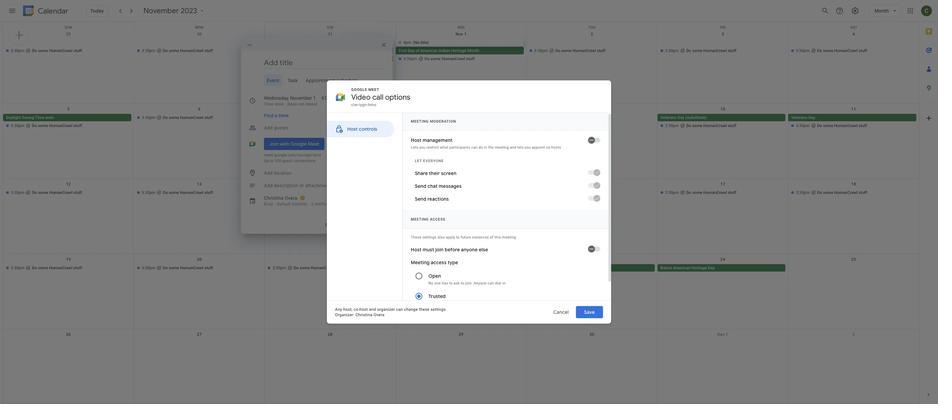 Task type: locate. For each thing, give the bounding box(es) containing it.
5
[[67, 107, 70, 112]]

cell containing 4pm
[[396, 39, 527, 63]]

today
[[90, 8, 104, 14]]

4pm (no title)
[[404, 40, 429, 45]]

1 horizontal spatial 2
[[853, 333, 855, 337]]

row containing 19
[[3, 254, 919, 330]]

american right native
[[673, 266, 691, 271]]

17
[[721, 182, 725, 187]]

thu
[[588, 25, 596, 30]]

cell containing veterans day
[[788, 114, 919, 130]]

first day of american indian heritage month button
[[396, 47, 524, 54]]

native american heritage day button
[[658, 265, 786, 272]]

heritage right indian
[[451, 48, 467, 53]]

daylight saving time ends button
[[3, 114, 131, 122]]

16
[[590, 182, 595, 187]]

heritage
[[451, 48, 467, 53], [692, 266, 707, 271]]

6 row from the top
[[3, 330, 919, 405]]

ends
[[45, 115, 54, 120]]

21
[[328, 257, 333, 262]]

do some humancrawl stuff button
[[265, 47, 393, 54], [265, 189, 393, 197], [527, 189, 655, 197], [396, 265, 524, 272]]

0 horizontal spatial 1
[[464, 32, 467, 37]]

guest
[[282, 159, 293, 163]]

19
[[66, 257, 71, 262]]

cell
[[265, 39, 396, 63], [396, 39, 527, 63], [3, 114, 134, 130], [265, 114, 396, 130], [658, 114, 789, 130], [788, 114, 919, 130], [788, 265, 919, 273]]

cell down the 5
[[3, 114, 134, 130]]

0 vertical spatial american
[[421, 48, 438, 53]]

1 vertical spatial 29
[[459, 333, 464, 337]]

veterans inside 'veterans day (substitute)' button
[[661, 115, 677, 120]]

0 vertical spatial 2
[[591, 32, 593, 37]]

1 for nov 1
[[464, 32, 467, 37]]

halloween
[[268, 57, 287, 61]]

0 horizontal spatial 29
[[66, 32, 71, 37]]

sat
[[851, 25, 857, 30]]

join
[[269, 141, 279, 147]]

1 horizontal spatial 1
[[726, 333, 728, 337]]

google
[[290, 141, 307, 147]]

0 vertical spatial 1
[[464, 32, 467, 37]]

join with google meet link
[[264, 138, 325, 150]]

veterans for veterans day
[[791, 115, 808, 120]]

30
[[197, 32, 202, 37], [590, 333, 595, 337]]

1 horizontal spatial american
[[673, 266, 691, 271]]

25
[[852, 257, 856, 262]]

do
[[32, 48, 37, 53], [163, 48, 168, 53], [274, 48, 279, 53], [556, 48, 560, 53], [686, 48, 691, 53], [817, 48, 822, 53], [425, 57, 430, 61], [163, 115, 168, 120], [425, 115, 430, 120], [556, 115, 560, 120], [32, 124, 37, 128], [294, 124, 299, 128], [686, 124, 691, 128], [817, 124, 822, 128], [32, 191, 37, 195], [163, 191, 168, 195], [294, 191, 299, 195], [556, 191, 560, 195], [686, 191, 691, 195], [817, 191, 822, 195], [32, 266, 37, 271], [163, 266, 168, 271], [294, 266, 299, 271], [425, 266, 430, 271]]

find a time
[[264, 113, 289, 119]]

1 horizontal spatial 29
[[459, 333, 464, 337]]

day inside button
[[283, 115, 290, 120]]

veterans
[[661, 115, 677, 120], [791, 115, 808, 120]]

1 row from the top
[[3, 22, 919, 30]]

some
[[38, 48, 48, 53], [169, 48, 179, 53], [280, 48, 290, 53], [562, 48, 572, 53], [692, 48, 703, 53], [823, 48, 833, 53], [431, 57, 441, 61], [169, 115, 179, 120], [431, 115, 441, 120], [562, 115, 572, 120], [38, 124, 48, 128], [300, 124, 310, 128], [692, 124, 703, 128], [823, 124, 833, 128], [38, 191, 48, 195], [169, 191, 179, 195], [300, 191, 310, 195], [562, 191, 572, 195], [692, 191, 703, 195], [823, 191, 833, 195], [38, 266, 48, 271], [169, 266, 179, 271], [300, 266, 310, 271], [431, 266, 441, 271]]

row
[[3, 22, 919, 30], [3, 29, 919, 104], [3, 104, 919, 179], [3, 179, 919, 254], [3, 254, 919, 330], [3, 330, 919, 405]]

daylight
[[6, 115, 21, 120]]

1
[[464, 32, 467, 37], [726, 333, 728, 337]]

2 row from the top
[[3, 29, 919, 104]]

election day button
[[265, 114, 393, 122]]

3
[[722, 32, 724, 37]]

tab list
[[920, 22, 938, 386], [246, 74, 387, 87]]

today button
[[86, 5, 108, 17]]

1 vertical spatial 1
[[726, 333, 728, 337]]

cell up meet at the left top of the page
[[265, 114, 396, 130]]

29
[[66, 32, 71, 37], [459, 333, 464, 337]]

6
[[198, 107, 201, 112]]

indian
[[439, 48, 450, 53]]

grid
[[3, 22, 919, 405]]

26
[[66, 333, 71, 337]]

4 row from the top
[[3, 179, 919, 254]]

halloween button
[[265, 55, 393, 63]]

31
[[328, 32, 333, 37]]

dec
[[718, 333, 725, 337]]

american
[[421, 48, 438, 53], [673, 266, 691, 271]]

veterans day
[[791, 115, 815, 120]]

1 horizontal spatial 30
[[590, 333, 595, 337]]

november 2023
[[143, 6, 197, 16]]

0 vertical spatial 29
[[66, 32, 71, 37]]

native american heritage day
[[661, 266, 715, 271]]

mon
[[195, 25, 204, 30]]

cell down 11
[[788, 114, 919, 130]]

1 veterans from the left
[[661, 115, 677, 120]]

1 horizontal spatial heritage
[[692, 266, 707, 271]]

3:30pm
[[11, 48, 24, 53], [142, 48, 155, 53], [534, 48, 548, 53], [665, 48, 679, 53], [796, 48, 810, 53], [404, 57, 417, 61], [142, 115, 155, 120], [404, 115, 417, 120], [534, 115, 548, 120], [11, 124, 24, 128], [273, 124, 286, 128], [665, 124, 679, 128], [796, 124, 810, 128], [11, 191, 24, 195], [142, 191, 155, 195], [665, 191, 679, 195], [796, 191, 810, 195], [11, 266, 24, 271], [142, 266, 155, 271], [273, 266, 286, 271]]

day for election day
[[283, 115, 290, 120]]

0 horizontal spatial tab list
[[246, 74, 387, 87]]

cell down 31 at the left of the page
[[265, 39, 396, 63]]

0 horizontal spatial heritage
[[451, 48, 467, 53]]

november
[[143, 6, 179, 16]]

5 row from the top
[[3, 254, 919, 330]]

with
[[280, 141, 289, 147]]

row containing sun
[[3, 22, 919, 30]]

1 for dec 1
[[726, 333, 728, 337]]

1 right dec
[[726, 333, 728, 337]]

november 2023 button
[[141, 6, 208, 16]]

2
[[591, 32, 593, 37], [853, 333, 855, 337]]

do some humancrawl stuff
[[32, 48, 82, 53], [163, 48, 213, 53], [274, 48, 324, 53], [556, 48, 606, 53], [686, 48, 737, 53], [817, 48, 867, 53], [425, 57, 475, 61], [163, 115, 213, 120], [425, 115, 475, 120], [556, 115, 606, 120], [32, 124, 82, 128], [294, 124, 344, 128], [686, 124, 737, 128], [817, 124, 867, 128], [32, 191, 82, 195], [163, 191, 213, 195], [294, 191, 344, 195], [556, 191, 606, 195], [686, 191, 737, 195], [817, 191, 867, 195], [32, 266, 82, 271], [163, 266, 213, 271], [294, 266, 344, 271], [425, 266, 475, 271]]

1 vertical spatial 2
[[853, 333, 855, 337]]

stuff
[[73, 48, 82, 53], [204, 48, 213, 53], [316, 48, 324, 53], [597, 48, 606, 53], [728, 48, 737, 53], [859, 48, 867, 53], [466, 57, 475, 61], [204, 115, 213, 120], [466, 115, 475, 120], [597, 115, 606, 120], [73, 124, 82, 128], [335, 124, 344, 128], [728, 124, 737, 128], [859, 124, 867, 128], [73, 191, 82, 195], [204, 191, 213, 195], [335, 191, 344, 195], [597, 191, 606, 195], [728, 191, 737, 195], [859, 191, 867, 195], [73, 266, 82, 271], [204, 266, 213, 271], [335, 266, 344, 271], [466, 266, 475, 271]]

day
[[408, 48, 415, 53], [283, 115, 290, 120], [678, 115, 685, 120], [809, 115, 815, 120], [708, 266, 715, 271]]

0 vertical spatial heritage
[[451, 48, 467, 53]]

humancrawl
[[49, 48, 72, 53], [180, 48, 203, 53], [291, 48, 315, 53], [573, 48, 596, 53], [704, 48, 727, 53], [834, 48, 858, 53], [442, 57, 465, 61], [180, 115, 203, 120], [442, 115, 465, 120], [573, 115, 596, 120], [49, 124, 72, 128], [311, 124, 334, 128], [704, 124, 727, 128], [834, 124, 858, 128], [49, 191, 72, 195], [180, 191, 203, 195], [311, 191, 334, 195], [573, 191, 596, 195], [704, 191, 727, 195], [834, 191, 858, 195], [49, 266, 72, 271], [180, 266, 203, 271], [311, 266, 334, 271], [442, 266, 465, 271]]

0 vertical spatial 30
[[197, 32, 202, 37]]

american down 'title)'
[[421, 48, 438, 53]]

cell down 10
[[658, 114, 789, 130]]

1 vertical spatial 30
[[590, 333, 595, 337]]

28
[[328, 333, 333, 337]]

1 horizontal spatial veterans
[[791, 115, 808, 120]]

0 horizontal spatial 2
[[591, 32, 593, 37]]

0 horizontal spatial veterans
[[661, 115, 677, 120]]

1 right nov
[[464, 32, 467, 37]]

1 vertical spatial heritage
[[692, 266, 707, 271]]

veterans inside veterans day button
[[791, 115, 808, 120]]

calendar
[[38, 6, 68, 16]]

cell down nov 1
[[396, 39, 527, 63]]

row containing 29
[[3, 29, 919, 104]]

3 row from the top
[[3, 104, 919, 179]]

heritage right native
[[692, 266, 707, 271]]

2 veterans from the left
[[791, 115, 808, 120]]

(no
[[413, 40, 420, 45]]



Task type: describe. For each thing, give the bounding box(es) containing it.
cell containing election day
[[265, 114, 396, 130]]

native
[[661, 266, 672, 271]]

row containing 12
[[3, 179, 919, 254]]

veterans for veterans day (substitute)
[[661, 115, 677, 120]]

10
[[721, 107, 725, 112]]

find
[[264, 113, 274, 119]]

veterans day (substitute) button
[[658, 114, 786, 122]]

calendar heading
[[37, 6, 68, 16]]

row containing 26
[[3, 330, 919, 405]]

nov
[[456, 32, 463, 37]]

time
[[279, 113, 289, 119]]

sun
[[65, 25, 72, 30]]

Add title text field
[[264, 58, 387, 68]]

event button
[[264, 74, 282, 87]]

4
[[853, 32, 855, 37]]

daylight saving time ends
[[6, 115, 54, 120]]

day for veterans day (substitute)
[[678, 115, 685, 120]]

first day of american indian heritage month
[[399, 48, 479, 53]]

fri
[[720, 25, 726, 30]]

grid containing 29
[[3, 22, 919, 405]]

cell containing veterans day (substitute)
[[658, 114, 789, 130]]

tue
[[327, 25, 334, 30]]

schedule
[[337, 78, 358, 84]]

wed
[[457, 25, 465, 30]]

11
[[852, 107, 856, 112]]

appointment
[[306, 78, 336, 84]]

day for veterans day
[[809, 115, 815, 120]]

100
[[275, 159, 281, 163]]

24
[[721, 257, 725, 262]]

27
[[197, 333, 202, 337]]

task button
[[285, 74, 300, 87]]

day for first day of american indian heritage month
[[408, 48, 415, 53]]

a
[[275, 113, 277, 119]]

task
[[288, 78, 298, 84]]

connections
[[294, 159, 316, 163]]

iygn-
[[305, 153, 313, 158]]

(substitute)
[[686, 115, 707, 120]]

time
[[35, 115, 44, 120]]

first
[[399, 48, 407, 53]]

join with google meet
[[269, 141, 319, 147]]

15
[[459, 182, 464, 187]]

0 horizontal spatial 30
[[197, 32, 202, 37]]

election
[[268, 115, 282, 120]]

cell down 25
[[788, 265, 919, 273]]

meet
[[308, 141, 319, 147]]

tab list containing event
[[246, 74, 387, 87]]

1 horizontal spatial tab list
[[920, 22, 938, 386]]

support image
[[836, 7, 844, 15]]

appointment schedule
[[306, 78, 358, 84]]

nov 1
[[456, 32, 467, 37]]

meet.google.com/ciw-
[[264, 153, 305, 158]]

month
[[468, 48, 479, 53]]

find a time button
[[261, 110, 292, 122]]

dec 1
[[718, 333, 728, 337]]

hmo
[[313, 153, 321, 158]]

18
[[852, 182, 856, 187]]

2023
[[181, 6, 197, 16]]

12
[[66, 182, 71, 187]]

4pm
[[404, 40, 412, 45]]

row containing 5
[[3, 104, 919, 179]]

14
[[328, 182, 333, 187]]

up
[[264, 159, 269, 163]]

13
[[197, 182, 202, 187]]

title)
[[421, 40, 429, 45]]

cell containing do some humancrawl stuff
[[265, 39, 396, 63]]

saving
[[22, 115, 34, 120]]

event
[[267, 78, 280, 84]]

meet.google.com/ciw-iygn-hmo up to 100 guest connections
[[264, 153, 321, 163]]

veterans day (substitute)
[[661, 115, 707, 120]]

appointment schedule button
[[303, 74, 360, 87]]

veterans day button
[[788, 114, 917, 122]]

to
[[270, 159, 274, 163]]

cell containing daylight saving time ends
[[3, 114, 134, 130]]

1 vertical spatial american
[[673, 266, 691, 271]]

of
[[416, 48, 420, 53]]

election day
[[268, 115, 290, 120]]

0 horizontal spatial american
[[421, 48, 438, 53]]

calendar element
[[22, 4, 68, 19]]

20
[[197, 257, 202, 262]]



Task type: vqa. For each thing, say whether or not it's contained in the screenshot.
The Heritage within the First Day Of American Indian Heritage Month 'button'
yes



